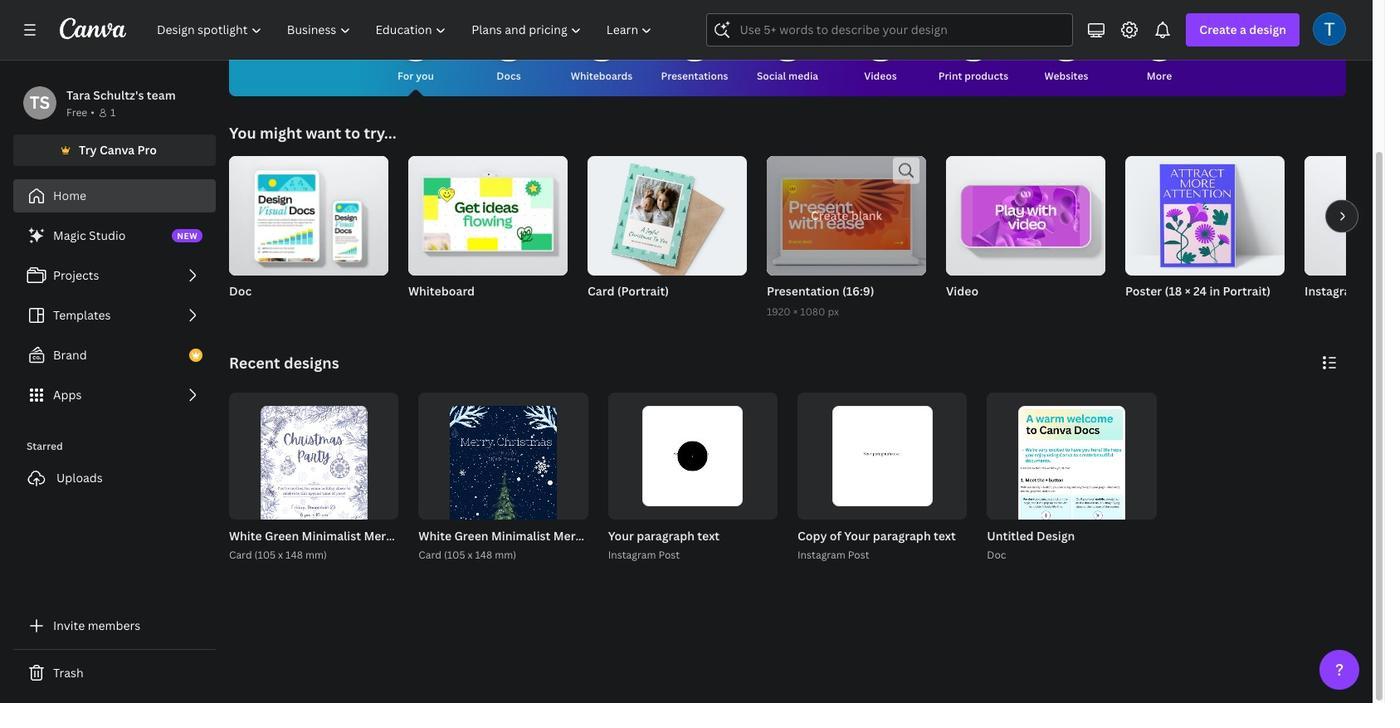 Task type: locate. For each thing, give the bounding box(es) containing it.
1 vertical spatial doc
[[987, 548, 1007, 562]]

×
[[1185, 283, 1191, 299], [793, 305, 798, 319], [1333, 305, 1337, 319]]

videos
[[865, 69, 897, 83]]

brand link
[[13, 339, 216, 372]]

(105 for 2nd white green minimalist merry christmas card portrait button
[[444, 548, 465, 562]]

instagram up 1080 × 1080 px button
[[1305, 283, 1362, 299]]

x
[[278, 548, 283, 562], [468, 548, 473, 562]]

px inside the instagram post 1080 × 1080 px
[[1367, 305, 1379, 319]]

instagram down your paragraph text button
[[608, 548, 656, 562]]

1 horizontal spatial doc
[[987, 548, 1007, 562]]

2 x from the left
[[468, 548, 473, 562]]

top level navigation element
[[146, 13, 667, 46]]

for
[[398, 69, 414, 83]]

2 1080 from the left
[[1305, 305, 1330, 319]]

tara
[[66, 87, 90, 103]]

px
[[828, 305, 839, 319], [1367, 305, 1379, 319]]

1 your from the left
[[845, 528, 871, 544]]

home link
[[13, 179, 216, 213]]

None search field
[[707, 13, 1074, 46]]

your inside 'your paragraph text instagram post'
[[608, 528, 634, 544]]

try...
[[364, 123, 397, 143]]

× for presentation (16:9)
[[793, 305, 798, 319]]

card (portrait)
[[588, 283, 669, 299]]

trash link
[[13, 657, 216, 690]]

0 horizontal spatial christmas
[[401, 528, 458, 544]]

whiteboard
[[408, 283, 475, 299]]

1 1 of 2 from the left
[[360, 501, 387, 512]]

1 horizontal spatial 1080
[[1305, 305, 1330, 319]]

home
[[53, 188, 86, 203]]

templates link
[[13, 299, 216, 332]]

0 horizontal spatial post
[[659, 548, 680, 562]]

2 white green minimalist merry christmas card portrait button from the left
[[419, 527, 724, 547]]

tara schultz's team element
[[23, 86, 56, 120]]

1 vertical spatial create
[[811, 208, 849, 223]]

0 horizontal spatial px
[[828, 305, 839, 319]]

white green minimalist merry christmas card portrait card (105 x 148 mm) for 1st white green minimalist merry christmas card portrait button from the left
[[229, 528, 534, 562]]

video group
[[946, 149, 1106, 320]]

1 horizontal spatial portrait
[[680, 528, 724, 544]]

1 148 from the left
[[286, 548, 303, 562]]

whiteboard group
[[408, 149, 568, 320]]

portrait)
[[1223, 283, 1271, 299]]

1 horizontal spatial (105
[[444, 548, 465, 562]]

white
[[229, 528, 262, 544], [419, 528, 452, 544]]

magic studio
[[53, 227, 126, 243]]

1 horizontal spatial x
[[468, 548, 473, 562]]

0 vertical spatial doc
[[229, 283, 252, 299]]

new
[[177, 230, 198, 242]]

px for (16:9)
[[828, 305, 839, 319]]

1 1080 from the left
[[801, 305, 826, 319]]

2 mm) from the left
[[495, 548, 517, 562]]

paragraph inside copy of your paragraph text instagram post
[[873, 528, 931, 544]]

0 horizontal spatial minimalist
[[302, 528, 361, 544]]

1 horizontal spatial merry
[[554, 528, 587, 544]]

24
[[1194, 283, 1207, 299]]

2 text from the left
[[698, 528, 720, 544]]

recent designs
[[229, 353, 339, 373]]

(105
[[255, 548, 276, 562], [444, 548, 465, 562]]

1 horizontal spatial mm)
[[495, 548, 517, 562]]

pro
[[137, 142, 157, 158]]

1 green from the left
[[265, 528, 299, 544]]

create a design button
[[1187, 13, 1300, 46]]

1 horizontal spatial white
[[419, 528, 452, 544]]

for you
[[398, 69, 434, 83]]

1 px from the left
[[828, 305, 839, 319]]

0 vertical spatial create
[[1200, 22, 1238, 37]]

2 paragraph from the left
[[637, 528, 695, 544]]

post down your paragraph text button
[[659, 548, 680, 562]]

0 horizontal spatial 1 of 2
[[360, 501, 387, 512]]

2 px from the left
[[1367, 305, 1379, 319]]

1 horizontal spatial your
[[845, 528, 871, 544]]

white green minimalist merry christmas card portrait card (105 x 148 mm)
[[229, 528, 534, 562], [419, 528, 724, 562]]

1 paragraph from the left
[[873, 528, 931, 544]]

0 horizontal spatial ×
[[793, 305, 798, 319]]

presentation (16:9) 1920 × 1080 px
[[767, 283, 875, 319]]

mm) for 2nd white green minimalist merry christmas card portrait button
[[495, 548, 517, 562]]

1 portrait from the left
[[490, 528, 534, 544]]

1 white green minimalist merry christmas card portrait card (105 x 148 mm) from the left
[[229, 528, 534, 562]]

1 of 2 for your
[[929, 501, 956, 512]]

1 white from the left
[[229, 528, 262, 544]]

2 (105 from the left
[[444, 548, 465, 562]]

presentations button
[[661, 10, 729, 96]]

1 horizontal spatial minimalist
[[491, 528, 551, 544]]

white for 2nd white green minimalist merry christmas card portrait button
[[419, 528, 452, 544]]

0 horizontal spatial x
[[278, 548, 283, 562]]

instagram
[[1305, 283, 1362, 299], [798, 548, 846, 562], [608, 548, 656, 562]]

0 horizontal spatial your
[[608, 528, 634, 544]]

whiteboards button
[[571, 10, 633, 96]]

media
[[789, 69, 819, 83]]

doc up recent
[[229, 283, 252, 299]]

try canva pro
[[79, 142, 157, 158]]

3 1080 from the left
[[1340, 305, 1365, 319]]

2 horizontal spatial post
[[1365, 283, 1386, 299]]

1 horizontal spatial 1 of 2
[[739, 501, 767, 512]]

of
[[368, 501, 380, 512], [936, 501, 949, 512], [747, 501, 759, 512], [830, 528, 842, 544]]

px for post
[[1367, 305, 1379, 319]]

1 of 2 for minimalist
[[360, 501, 387, 512]]

text
[[934, 528, 956, 544], [698, 528, 720, 544]]

1 for copy of your paragraph text
[[929, 501, 934, 512]]

group for whiteboard
[[408, 149, 568, 276]]

2 portrait from the left
[[680, 528, 724, 544]]

1 horizontal spatial 148
[[475, 548, 493, 562]]

3 1 of 2 from the left
[[739, 501, 767, 512]]

your inside copy of your paragraph text instagram post
[[845, 528, 871, 544]]

projects link
[[13, 259, 216, 292]]

magic
[[53, 227, 86, 243]]

(16:9)
[[843, 283, 875, 299]]

social
[[757, 69, 786, 83]]

blank
[[852, 208, 883, 223]]

mm)
[[305, 548, 327, 562], [495, 548, 517, 562]]

1 x from the left
[[278, 548, 283, 562]]

group for card (portrait)
[[588, 149, 747, 276]]

white green minimalist merry christmas card portrait button
[[229, 527, 534, 547], [419, 527, 724, 547]]

create inside create a design dropdown button
[[1200, 22, 1238, 37]]

christmas
[[401, 528, 458, 544], [590, 528, 648, 544]]

2 white from the left
[[419, 528, 452, 544]]

0 horizontal spatial mm)
[[305, 548, 327, 562]]

invite members button
[[13, 609, 216, 643]]

1 2 from the left
[[382, 501, 387, 512]]

websites button
[[1045, 10, 1089, 96]]

3 2 from the left
[[761, 501, 767, 512]]

1 (105 from the left
[[255, 548, 276, 562]]

post
[[1365, 283, 1386, 299], [848, 548, 870, 562], [659, 548, 680, 562]]

try canva pro button
[[13, 135, 216, 166]]

(18
[[1165, 283, 1183, 299]]

2 your from the left
[[608, 528, 634, 544]]

portrait
[[490, 528, 534, 544], [680, 528, 724, 544]]

2 white green minimalist merry christmas card portrait card (105 x 148 mm) from the left
[[419, 528, 724, 562]]

create left a
[[1200, 22, 1238, 37]]

1 white green minimalist merry christmas card portrait button from the left
[[229, 527, 534, 547]]

of for text
[[747, 501, 759, 512]]

uploads link
[[13, 462, 216, 495]]

0 horizontal spatial 2
[[382, 501, 387, 512]]

white for 1st white green minimalist merry christmas card portrait button from the left
[[229, 528, 262, 544]]

2 horizontal spatial 1080
[[1340, 305, 1365, 319]]

1 text from the left
[[934, 528, 956, 544]]

untitled
[[987, 528, 1034, 544]]

148 for 2nd white green minimalist merry christmas card portrait button
[[475, 548, 493, 562]]

2 2 from the left
[[951, 501, 956, 512]]

brand
[[53, 347, 87, 363]]

px inside the presentation (16:9) 1920 × 1080 px
[[828, 305, 839, 319]]

of for minimalist
[[368, 501, 380, 512]]

1080 inside the presentation (16:9) 1920 × 1080 px
[[801, 305, 826, 319]]

tara schultz image
[[1313, 12, 1347, 46]]

you
[[416, 69, 434, 83]]

0 horizontal spatial 1080
[[801, 305, 826, 319]]

create
[[1200, 22, 1238, 37], [811, 208, 849, 223]]

1 of 2
[[360, 501, 387, 512], [929, 501, 956, 512], [739, 501, 767, 512]]

1080 for instagram
[[1340, 305, 1365, 319]]

0 horizontal spatial instagram
[[608, 548, 656, 562]]

of for your
[[936, 501, 949, 512]]

2 horizontal spatial 1 of 2
[[929, 501, 956, 512]]

create inside create blank 'group'
[[811, 208, 849, 223]]

0 horizontal spatial green
[[265, 528, 299, 544]]

card inside group
[[588, 283, 615, 299]]

1 horizontal spatial instagram
[[798, 548, 846, 562]]

instagram inside the instagram post 1080 × 1080 px
[[1305, 283, 1362, 299]]

uploads
[[56, 470, 103, 486]]

2 148 from the left
[[475, 548, 493, 562]]

0 horizontal spatial portrait
[[490, 528, 534, 544]]

1 merry from the left
[[364, 528, 398, 544]]

2 horizontal spatial ×
[[1333, 305, 1337, 319]]

post down copy of your paragraph text button
[[848, 548, 870, 562]]

1 horizontal spatial 2
[[761, 501, 767, 512]]

create for create a design
[[1200, 22, 1238, 37]]

1
[[110, 105, 116, 120], [360, 501, 365, 512], [929, 501, 934, 512], [739, 501, 744, 512]]

2 minimalist from the left
[[491, 528, 551, 544]]

doc inside group
[[229, 283, 252, 299]]

create blank
[[811, 208, 883, 223]]

× inside the presentation (16:9) 1920 × 1080 px
[[793, 305, 798, 319]]

of inside copy of your paragraph text instagram post
[[830, 528, 842, 544]]

recent
[[229, 353, 280, 373]]

0 horizontal spatial 148
[[286, 548, 303, 562]]

minimalist
[[302, 528, 361, 544], [491, 528, 551, 544]]

1 horizontal spatial text
[[934, 528, 956, 544]]

(portrait)
[[618, 283, 669, 299]]

green
[[265, 528, 299, 544], [454, 528, 489, 544]]

2 horizontal spatial instagram
[[1305, 283, 1362, 299]]

1 mm) from the left
[[305, 548, 327, 562]]

148
[[286, 548, 303, 562], [475, 548, 493, 562]]

video
[[946, 283, 979, 299]]

for you button
[[396, 10, 436, 96]]

0 horizontal spatial merry
[[364, 528, 398, 544]]

doc down untitled
[[987, 548, 1007, 562]]

your
[[845, 528, 871, 544], [608, 528, 634, 544]]

1 minimalist from the left
[[302, 528, 361, 544]]

post up 1080 × 1080 px button
[[1365, 283, 1386, 299]]

docs
[[497, 69, 521, 83]]

list
[[13, 219, 216, 412]]

0 horizontal spatial white
[[229, 528, 262, 544]]

group for video
[[946, 149, 1106, 276]]

1 for white green minimalist merry christmas card portrait
[[360, 501, 365, 512]]

1080 × 1080 px button
[[1305, 304, 1386, 320]]

1 horizontal spatial paragraph
[[873, 528, 931, 544]]

0 horizontal spatial doc
[[229, 283, 252, 299]]

2 merry from the left
[[554, 528, 587, 544]]

create left blank
[[811, 208, 849, 223]]

2 green from the left
[[454, 528, 489, 544]]

copy
[[798, 528, 827, 544]]

1 horizontal spatial ×
[[1185, 283, 1191, 299]]

merry for 2nd white green minimalist merry christmas card portrait button
[[554, 528, 587, 544]]

presentation (16:9) group
[[767, 150, 927, 320]]

1 horizontal spatial christmas
[[590, 528, 648, 544]]

free •
[[66, 105, 95, 120]]

2 1 of 2 from the left
[[929, 501, 956, 512]]

instagram down copy
[[798, 548, 846, 562]]

trash
[[53, 665, 84, 681]]

0 horizontal spatial create
[[811, 208, 849, 223]]

0 horizontal spatial text
[[698, 528, 720, 544]]

(105 for 1st white green minimalist merry christmas card portrait button from the left
[[255, 548, 276, 562]]

1 horizontal spatial px
[[1367, 305, 1379, 319]]

group
[[229, 149, 389, 276], [408, 149, 568, 276], [588, 149, 747, 276], [946, 149, 1106, 276], [1126, 149, 1285, 276], [1305, 156, 1386, 276]]

0 horizontal spatial (105
[[255, 548, 276, 562]]

social media button
[[757, 10, 819, 96]]

× inside the instagram post 1080 × 1080 px
[[1333, 305, 1337, 319]]

1 horizontal spatial create
[[1200, 22, 1238, 37]]

1 horizontal spatial post
[[848, 548, 870, 562]]

0 horizontal spatial paragraph
[[637, 528, 695, 544]]

more
[[1147, 69, 1172, 83]]

poster
[[1126, 283, 1163, 299]]

apps link
[[13, 379, 216, 412]]

1 horizontal spatial green
[[454, 528, 489, 544]]

2 horizontal spatial 2
[[951, 501, 956, 512]]



Task type: vqa. For each thing, say whether or not it's contained in the screenshot.
editing.
no



Task type: describe. For each thing, give the bounding box(es) containing it.
Search search field
[[740, 14, 1041, 46]]

presentations
[[661, 69, 729, 83]]

post inside the instagram post 1080 × 1080 px
[[1365, 283, 1386, 299]]

members
[[88, 618, 141, 633]]

videos button
[[861, 10, 901, 96]]

2 for christmas
[[382, 501, 387, 512]]

× for instagram post
[[1333, 305, 1337, 319]]

more button
[[1140, 10, 1180, 96]]

try
[[79, 142, 97, 158]]

green for 2nd white green minimalist merry christmas card portrait button
[[454, 528, 489, 544]]

tara schultz's team image
[[23, 86, 56, 120]]

products
[[965, 69, 1009, 83]]

group for poster (18 × 24 in portrait)
[[1126, 149, 1285, 276]]

minimalist for 1st white green minimalist merry christmas card portrait button from the left
[[302, 528, 361, 544]]

text inside copy of your paragraph text instagram post
[[934, 528, 956, 544]]

merry for 1st white green minimalist merry christmas card portrait button from the left
[[364, 528, 398, 544]]

× inside group
[[1185, 283, 1191, 299]]

want
[[306, 123, 341, 143]]

poster (18 × 24 in portrait) group
[[1126, 149, 1285, 320]]

1080 for presentation
[[801, 305, 826, 319]]

group for doc
[[229, 149, 389, 276]]

uploads button
[[13, 462, 216, 495]]

social media
[[757, 69, 819, 83]]

create blank group
[[767, 150, 927, 276]]

x for 1st white green minimalist merry christmas card portrait button from the left
[[278, 548, 283, 562]]

canva
[[100, 142, 135, 158]]

copy of your paragraph text instagram post
[[798, 528, 956, 562]]

you might want to try...
[[229, 123, 397, 143]]

paragraph inside 'your paragraph text instagram post'
[[637, 528, 695, 544]]

invite members
[[53, 618, 141, 633]]

1 christmas from the left
[[401, 528, 458, 544]]

your paragraph text button
[[608, 527, 720, 547]]

mm) for 1st white green minimalist merry christmas card portrait button from the left
[[305, 548, 327, 562]]

templates
[[53, 307, 111, 323]]

instagram inside 'your paragraph text instagram post'
[[608, 548, 656, 562]]

untitled design button
[[987, 527, 1075, 547]]

portrait for 2nd white green minimalist merry christmas card portrait button
[[680, 528, 724, 544]]

in
[[1210, 283, 1221, 299]]

white green minimalist merry christmas card portrait card (105 x 148 mm) for 2nd white green minimalist merry christmas card portrait button
[[419, 528, 724, 562]]

1 of 2 for text
[[739, 501, 767, 512]]

studio
[[89, 227, 126, 243]]

copy of your paragraph text button
[[798, 527, 956, 547]]

portrait for 1st white green minimalist merry christmas card portrait button from the left
[[490, 528, 534, 544]]

schultz's
[[93, 87, 144, 103]]

post inside copy of your paragraph text instagram post
[[848, 548, 870, 562]]

print
[[939, 69, 963, 83]]

presentation
[[767, 283, 840, 299]]

1920
[[767, 305, 791, 319]]

you
[[229, 123, 256, 143]]

a
[[1240, 22, 1247, 37]]

your paragraph text instagram post
[[608, 528, 720, 562]]

might
[[260, 123, 302, 143]]

apps
[[53, 387, 82, 403]]

tara schultz's team
[[66, 87, 176, 103]]

instagram post 1080 × 1080 px
[[1305, 283, 1386, 319]]

invite
[[53, 618, 85, 633]]

text inside 'your paragraph text instagram post'
[[698, 528, 720, 544]]

projects
[[53, 267, 99, 283]]

untitled design doc
[[987, 528, 1075, 562]]

post inside 'your paragraph text instagram post'
[[659, 548, 680, 562]]

instagram inside copy of your paragraph text instagram post
[[798, 548, 846, 562]]

create a design
[[1200, 22, 1287, 37]]

instagram post (square) group
[[1305, 156, 1386, 320]]

2 for post
[[761, 501, 767, 512]]

design
[[1250, 22, 1287, 37]]

create for create blank
[[811, 208, 849, 223]]

team
[[147, 87, 176, 103]]

whiteboards
[[571, 69, 633, 83]]

doc group
[[229, 149, 389, 320]]

poster (18 × 24 in portrait)
[[1126, 283, 1271, 299]]

websites
[[1045, 69, 1089, 83]]

x for 2nd white green minimalist merry christmas card portrait button
[[468, 548, 473, 562]]

free
[[66, 105, 87, 120]]

2 for text
[[951, 501, 956, 512]]

1 for your paragraph text
[[739, 501, 744, 512]]

doc inside untitled design doc
[[987, 548, 1007, 562]]

docs button
[[489, 10, 529, 96]]

starred
[[27, 439, 63, 453]]

list containing magic studio
[[13, 219, 216, 412]]

designs
[[284, 353, 339, 373]]

print products button
[[939, 10, 1009, 96]]

green for 1st white green minimalist merry christmas card portrait button from the left
[[265, 528, 299, 544]]

minimalist for 2nd white green minimalist merry christmas card portrait button
[[491, 528, 551, 544]]

2 christmas from the left
[[590, 528, 648, 544]]

print products
[[939, 69, 1009, 83]]

design
[[1037, 528, 1075, 544]]

148 for 1st white green minimalist merry christmas card portrait button from the left
[[286, 548, 303, 562]]

card (portrait) group
[[588, 149, 747, 320]]

•
[[91, 105, 95, 120]]

to
[[345, 123, 360, 143]]



